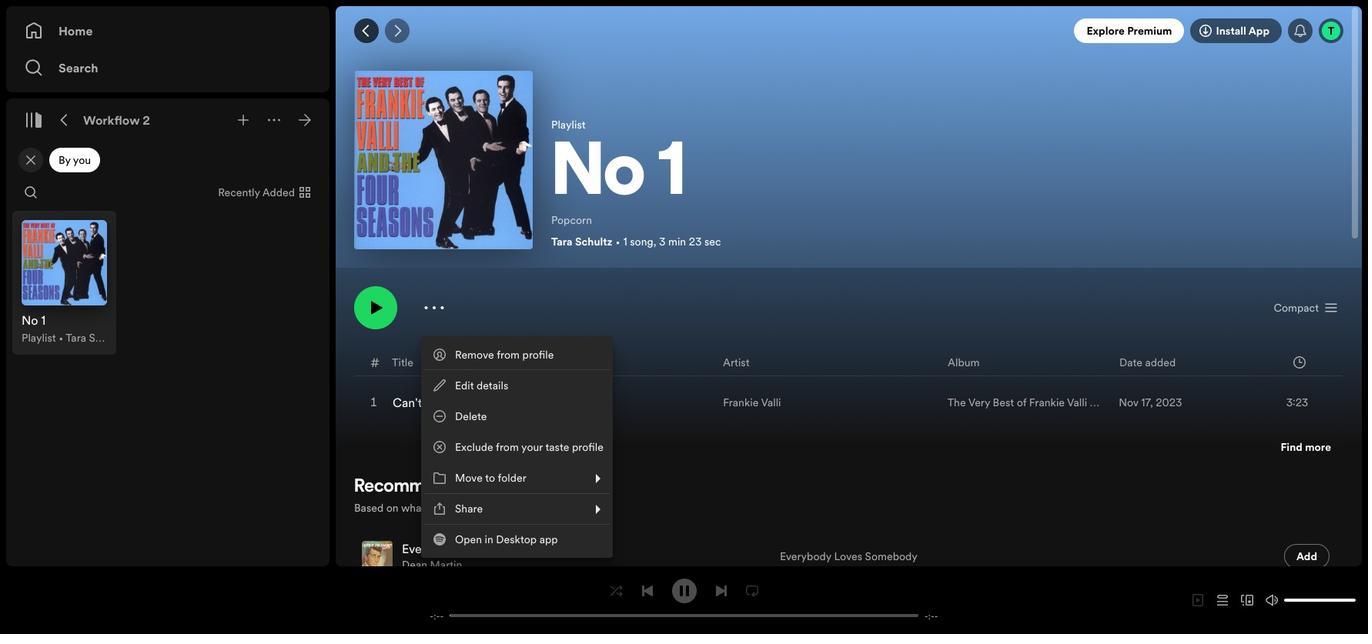 Task type: locate. For each thing, give the bounding box(es) containing it.
Recently Added, Grid view field
[[206, 180, 320, 205]]

player controls element
[[413, 579, 955, 622]]

in inside recommended based on what's in this playlist
[[435, 500, 444, 516]]

install app
[[1216, 23, 1270, 38]]

enable shuffle image
[[610, 585, 622, 597]]

workflow 2 button
[[80, 108, 153, 132]]

1 left the song
[[623, 234, 627, 249]]

1 horizontal spatial everybody
[[780, 549, 831, 564]]

3
[[659, 234, 666, 249]]

playlist
[[551, 117, 586, 132], [22, 330, 56, 345]]

0 horizontal spatial loves
[[464, 540, 496, 557]]

this
[[446, 500, 464, 516]]

explore
[[1087, 23, 1125, 38]]

1 horizontal spatial loves
[[834, 549, 862, 564]]

everybody loves somebody dean martin
[[402, 540, 559, 573]]

0 horizontal spatial playlist
[[22, 330, 56, 345]]

date added
[[1119, 355, 1176, 370]]

loves for everybody loves somebody
[[834, 549, 862, 564]]

1 up 1 song , 3 min 23 sec
[[659, 139, 686, 212]]

0 vertical spatial from
[[497, 347, 520, 363]]

0 vertical spatial playlist
[[551, 117, 586, 132]]

tara schultz
[[551, 234, 613, 249]]

1 inside playlist no 1 popcorn
[[659, 139, 686, 212]]

from up the edit details button
[[497, 347, 520, 363]]

1 horizontal spatial 1
[[659, 139, 686, 212]]

1 horizontal spatial in
[[485, 532, 493, 547]]

Disable repeat checkbox
[[740, 579, 764, 603]]

playlist up no
[[551, 117, 586, 132]]

-:--
[[430, 609, 444, 622], [924, 609, 938, 622]]

1 vertical spatial from
[[496, 440, 519, 455]]

main element
[[6, 6, 330, 567]]

3:23 cell
[[1237, 390, 1330, 415]]

go forward image
[[391, 25, 403, 37]]

share
[[455, 501, 483, 517]]

clear filters image
[[25, 154, 37, 166]]

row inside main element
[[12, 211, 116, 355]]

volume high image
[[1266, 594, 1278, 607]]

artist
[[723, 355, 750, 370]]

row containing playlist
[[12, 211, 116, 355]]

1 vertical spatial playlist
[[22, 330, 56, 345]]

row
[[12, 211, 116, 355]]

add
[[1296, 549, 1317, 564]]

can't take my eyes off you link
[[393, 394, 541, 411]]

dean
[[402, 557, 427, 573]]

song
[[630, 234, 653, 249]]

1 horizontal spatial :-
[[928, 609, 935, 622]]

in right the open
[[485, 532, 493, 547]]

no
[[551, 139, 645, 212]]

profile
[[522, 347, 554, 363], [572, 440, 603, 455]]

valli
[[761, 395, 781, 410]]

what's new image
[[1294, 25, 1307, 37]]

profile up the edit details button
[[522, 347, 554, 363]]

exclude from your taste profile button
[[424, 432, 610, 463]]

1 horizontal spatial -:--
[[924, 609, 938, 622]]

photo
[[450, 178, 483, 195]]

somebody for everybody loves somebody
[[865, 549, 918, 564]]

0 vertical spatial in
[[435, 500, 444, 516]]

folder
[[498, 470, 526, 486]]

playlist inside playlist no 1 popcorn
[[551, 117, 586, 132]]

somebody
[[499, 540, 559, 557], [865, 549, 918, 564]]

everybody for everybody loves somebody
[[780, 549, 831, 564]]

search in your library image
[[25, 186, 37, 199]]

can't take my eyes off you
[[393, 394, 541, 411]]

group containing playlist
[[12, 211, 116, 355]]

tara
[[551, 234, 573, 249]]

0 horizontal spatial -:--
[[430, 609, 444, 622]]

1 horizontal spatial playlist
[[551, 117, 586, 132]]

martin
[[430, 557, 462, 573]]

nov 17, 2023
[[1119, 395, 1182, 410]]

# row
[[355, 349, 1343, 376]]

somebody inside everybody loves somebody dean martin
[[499, 540, 559, 557]]

no 1 grid
[[336, 348, 1361, 415]]

:-
[[434, 609, 440, 622], [928, 609, 935, 622]]

everybody loves somebody cell
[[362, 536, 768, 577]]

0 horizontal spatial in
[[435, 500, 444, 516]]

1 vertical spatial profile
[[572, 440, 603, 455]]

title
[[392, 355, 413, 370]]

playlist
[[466, 500, 501, 516]]

remove from profile button
[[424, 340, 610, 370]]

0 horizontal spatial profile
[[522, 347, 554, 363]]

0 horizontal spatial everybody loves somebody link
[[402, 540, 559, 557]]

sec
[[704, 234, 721, 249]]

1 horizontal spatial somebody
[[865, 549, 918, 564]]

app
[[539, 532, 558, 547]]

in left this
[[435, 500, 444, 516]]

desktop
[[496, 532, 537, 547]]

frankie valli
[[723, 395, 781, 410]]

explore premium button
[[1074, 18, 1184, 43]]

playlist left •
[[22, 330, 56, 345]]

2 - from the left
[[440, 609, 444, 622]]

loves inside everybody loves somebody dean martin
[[464, 540, 496, 557]]

0 vertical spatial profile
[[522, 347, 554, 363]]

playlist inside main element
[[22, 330, 56, 345]]

from left your
[[496, 440, 519, 455]]

Compact button
[[1268, 296, 1344, 320]]

menu
[[421, 336, 613, 558]]

3:23
[[1287, 395, 1308, 410]]

0 horizontal spatial somebody
[[499, 540, 559, 557]]

open
[[455, 532, 482, 547]]

based
[[354, 500, 384, 516]]

0 horizontal spatial everybody
[[402, 540, 461, 557]]

4 - from the left
[[934, 609, 938, 622]]

group
[[12, 211, 116, 355]]

somebody for everybody loves somebody dean martin
[[499, 540, 559, 557]]

explore premium
[[1087, 23, 1172, 38]]

edit details
[[455, 378, 508, 393]]

profile right taste at the bottom of page
[[572, 440, 603, 455]]

everybody loves somebody link
[[402, 540, 559, 557], [780, 549, 918, 564]]

0 vertical spatial 1
[[659, 139, 686, 212]]

menu containing remove from profile
[[421, 336, 613, 558]]

nov
[[1119, 395, 1139, 410]]

0 horizontal spatial 1
[[623, 234, 627, 249]]

pause image
[[678, 585, 690, 597]]

t
[[1328, 23, 1335, 38]]

-
[[430, 609, 434, 622], [440, 609, 444, 622], [924, 609, 928, 622], [934, 609, 938, 622]]

delete
[[455, 409, 487, 424]]

2023
[[1156, 395, 1182, 410]]

0 horizontal spatial :-
[[434, 609, 440, 622]]

2
[[143, 112, 150, 129]]

everybody inside everybody loves somebody dean martin
[[402, 540, 461, 557]]

cell
[[1034, 536, 1225, 577]]

1 vertical spatial 1
[[623, 234, 627, 249]]

loves
[[464, 540, 496, 557], [834, 549, 862, 564]]

1 -:-- from the left
[[430, 609, 444, 622]]

workflow 2
[[83, 112, 150, 129]]

t button
[[1319, 18, 1344, 43]]

disable repeat image
[[746, 585, 758, 597]]

in
[[435, 500, 444, 516], [485, 532, 493, 547]]

1 vertical spatial in
[[485, 532, 493, 547]]

None search field
[[18, 180, 43, 205]]

no 1 button
[[551, 139, 1344, 212]]

search link
[[25, 52, 311, 83]]

none search field inside main element
[[18, 180, 43, 205]]

choose
[[404, 178, 447, 195]]



Task type: describe. For each thing, give the bounding box(es) containing it.
add button
[[1284, 544, 1330, 569]]

recommended
[[354, 478, 475, 497]]

more
[[1305, 440, 1331, 455]]

on
[[386, 500, 399, 516]]

recommended based on what's in this playlist
[[354, 478, 501, 516]]

search
[[59, 59, 98, 76]]

edit details button
[[424, 370, 610, 401]]

3 - from the left
[[924, 609, 928, 622]]

choose photo
[[404, 178, 483, 195]]

move to folder
[[455, 470, 526, 486]]

no 1 image
[[354, 71, 533, 249]]

1 - from the left
[[430, 609, 434, 622]]

duration image
[[1293, 356, 1306, 368]]

open in desktop app
[[455, 532, 558, 547]]

move
[[455, 470, 483, 486]]

move to folder button
[[424, 463, 610, 494]]

share button
[[424, 494, 610, 524]]

#
[[371, 354, 380, 371]]

premium
[[1127, 23, 1172, 38]]

take
[[425, 394, 450, 411]]

from for your
[[496, 440, 519, 455]]

1 horizontal spatial profile
[[572, 440, 603, 455]]

find more button
[[1281, 440, 1331, 455]]

by
[[59, 152, 71, 168]]

group inside main element
[[12, 211, 116, 355]]

everybody loves somebody
[[780, 549, 918, 564]]

1 song , 3 min 23 sec
[[623, 234, 721, 249]]

recently added
[[218, 185, 295, 200]]

playlist •
[[22, 330, 66, 345]]

can't
[[393, 394, 422, 411]]

eyes
[[474, 394, 500, 411]]

loves for everybody loves somebody dean martin
[[464, 540, 496, 557]]

by you
[[59, 152, 91, 168]]

edit
[[455, 378, 474, 393]]

home
[[59, 22, 93, 39]]

recently
[[218, 185, 260, 200]]

your
[[521, 440, 543, 455]]

23
[[689, 234, 702, 249]]

schultz
[[575, 234, 613, 249]]

go back image
[[360, 25, 373, 37]]

you
[[73, 152, 91, 168]]

open in desktop app button
[[424, 524, 610, 555]]

exclude
[[455, 440, 493, 455]]

,
[[653, 234, 656, 249]]

playlist for no
[[551, 117, 586, 132]]

connect to a device image
[[1241, 594, 1253, 607]]

in inside button
[[485, 532, 493, 547]]

off
[[503, 394, 518, 411]]

added
[[262, 185, 295, 200]]

details
[[477, 378, 508, 393]]

min
[[668, 234, 686, 249]]

By you checkbox
[[49, 148, 100, 172]]

1 horizontal spatial everybody loves somebody link
[[780, 549, 918, 564]]

•
[[59, 330, 63, 345]]

install app link
[[1191, 18, 1282, 43]]

2 -:-- from the left
[[924, 609, 938, 622]]

remove
[[455, 347, 494, 363]]

choose photo button
[[354, 71, 533, 249]]

everybody loves somebody link inside cell
[[402, 540, 559, 557]]

17,
[[1141, 395, 1153, 410]]

find more
[[1281, 440, 1331, 455]]

1 :- from the left
[[434, 609, 440, 622]]

workflow
[[83, 112, 140, 129]]

you
[[521, 394, 541, 411]]

tara schultz link
[[551, 234, 613, 249]]

from for profile
[[497, 347, 520, 363]]

everybody for everybody loves somebody dean martin
[[402, 540, 461, 557]]

2 :- from the left
[[928, 609, 935, 622]]

find
[[1281, 440, 1303, 455]]

install
[[1216, 23, 1246, 38]]

next image
[[715, 585, 727, 597]]

top bar and user menu element
[[336, 6, 1362, 55]]

my
[[453, 394, 471, 411]]

album
[[948, 355, 980, 370]]

playlist for •
[[22, 330, 56, 345]]

frankie
[[723, 395, 759, 410]]

duration element
[[1293, 356, 1306, 368]]

exclude from your taste profile
[[455, 440, 603, 455]]

added
[[1145, 355, 1176, 370]]

dean martin link
[[402, 557, 462, 573]]

what's
[[401, 500, 432, 516]]

taste
[[545, 440, 569, 455]]

app
[[1249, 23, 1270, 38]]

previous image
[[641, 585, 653, 597]]

# column header
[[371, 349, 380, 376]]

home link
[[25, 15, 311, 46]]

playlist no 1 popcorn
[[551, 117, 686, 228]]

to
[[485, 470, 495, 486]]

date
[[1119, 355, 1142, 370]]

remove from profile
[[455, 347, 554, 363]]

delete button
[[424, 401, 610, 432]]



Task type: vqa. For each thing, say whether or not it's contained in the screenshot.
SIGN in preview of spotify sign up to get unlimited songs and podcasts with occasional ads. no credit card needed.
no



